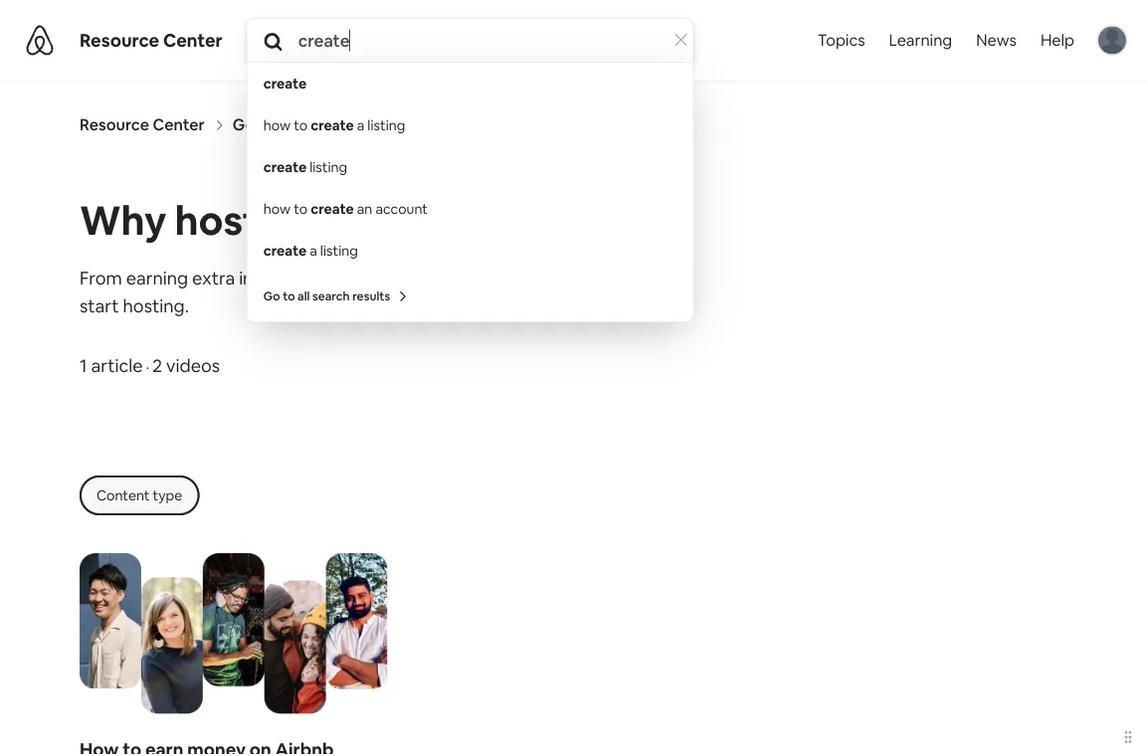 Task type: describe. For each thing, give the bounding box(es) containing it.
to for how to create an account
[[294, 200, 308, 218]]

income
[[239, 267, 300, 290]]

content type
[[97, 487, 182, 505]]

0 vertical spatial a
[[357, 116, 365, 134]]

create button
[[263, 75, 678, 93]]

get
[[233, 114, 261, 135]]

content type button
[[80, 476, 199, 516]]

learning
[[889, 30, 953, 50]]

why host
[[80, 194, 260, 246]]

host
[[175, 194, 260, 246]]

from earning extra income to meeting new people, get inspired to start hosting.
[[80, 267, 623, 318]]

help link
[[1029, 0, 1087, 80]]

account
[[376, 200, 428, 218]]

new
[[399, 267, 434, 290]]

center for second resource center link from the bottom of the page
[[163, 29, 223, 52]]

an
[[357, 200, 373, 218]]

how to create an account
[[263, 200, 428, 218]]

1 vertical spatial listing
[[310, 158, 348, 176]]

to for go to all search results
[[283, 289, 295, 304]]

go
[[263, 289, 280, 304]]

2 resource center link from the top
[[80, 114, 205, 135]]

started
[[265, 114, 320, 135]]

news
[[976, 30, 1017, 50]]

1 resource center link from the top
[[80, 29, 223, 52]]

news button
[[965, 0, 1029, 80]]

type
[[153, 487, 182, 505]]

people,
[[438, 267, 500, 290]]

resource for 2nd resource center link from the top of the page
[[80, 114, 149, 135]]

resource center for second resource center link from the bottom of the page
[[80, 29, 223, 52]]

resource for second resource center link from the bottom of the page
[[80, 29, 159, 52]]

1 vertical spatial a
[[310, 242, 317, 260]]

create for create
[[263, 75, 307, 93]]

0 vertical spatial listing
[[368, 116, 405, 134]]

resource center for 2nd resource center link from the top of the page
[[80, 114, 205, 135]]

topics
[[818, 30, 865, 50]]

·
[[146, 358, 149, 376]]



Task type: vqa. For each thing, say whether or not it's contained in the screenshot.
hours
no



Task type: locate. For each thing, give the bounding box(es) containing it.
how for how to create an account
[[263, 200, 291, 218]]

how for how to create a listing
[[263, 116, 291, 134]]

1 how from the top
[[263, 116, 291, 134]]

a
[[357, 116, 365, 134], [310, 242, 317, 260]]

resource center
[[80, 29, 223, 52], [80, 114, 205, 135]]

go to all search results
[[263, 289, 390, 304]]

to left the all
[[283, 289, 295, 304]]

listing up account
[[368, 116, 405, 134]]

meeting
[[326, 267, 395, 290]]

hosting.
[[123, 295, 189, 318]]

search
[[313, 289, 350, 304]]

content
[[97, 487, 150, 505]]

center
[[163, 29, 223, 52], [153, 114, 205, 135]]

resource center link
[[80, 29, 223, 52], [80, 114, 205, 135]]

1 vertical spatial resource
[[80, 114, 149, 135]]

2
[[152, 354, 162, 378]]

create a listing
[[263, 242, 358, 260]]

get started hosting link
[[233, 114, 380, 135]]

listing down how to create a listing
[[310, 158, 348, 176]]

create for create a listing
[[263, 242, 307, 260]]

2 resource center from the top
[[80, 114, 205, 135]]

1 vertical spatial center
[[153, 114, 205, 135]]

to right inspired
[[605, 267, 623, 290]]

how right get
[[263, 116, 291, 134]]

0 vertical spatial resource center link
[[80, 29, 223, 52]]

1 resource from the top
[[80, 29, 159, 52]]

hosting
[[324, 114, 380, 135]]

1 article · 2 videos
[[80, 354, 220, 378]]

clear input image
[[676, 34, 687, 46]]

get
[[504, 267, 532, 290]]

why
[[80, 194, 167, 246]]

resource
[[80, 29, 159, 52], [80, 114, 149, 135]]

topics button
[[814, 0, 869, 84]]

Search text field
[[298, 29, 689, 51]]

content type group
[[80, 476, 199, 516]]

from
[[80, 267, 122, 290]]

1 vertical spatial resource center link
[[80, 114, 205, 135]]

0 vertical spatial resource center
[[80, 29, 223, 52]]

listing up meeting
[[320, 242, 358, 260]]

0 vertical spatial center
[[163, 29, 223, 52]]

help
[[1041, 30, 1075, 50]]

search suggestions element
[[263, 63, 678, 321]]

a up the all
[[310, 242, 317, 260]]

get started hosting
[[233, 114, 380, 135]]

create
[[263, 75, 307, 93], [311, 116, 354, 134], [263, 158, 307, 176], [311, 200, 354, 218], [263, 242, 307, 260]]

to up "create listing"
[[294, 116, 308, 134]]

how down "create listing"
[[263, 200, 291, 218]]

to down create a listing
[[304, 267, 322, 290]]

0 vertical spatial how
[[263, 116, 291, 134]]

a right started
[[357, 116, 365, 134]]

create for create listing
[[263, 158, 307, 176]]

how to create a listing
[[263, 116, 405, 134]]

john's account image
[[1099, 26, 1127, 54]]

videos
[[166, 354, 220, 378]]

images of 6 airbnb hosts smiling are grouped together into a collage. image
[[80, 547, 387, 721], [80, 547, 387, 721]]

center for 2nd resource center link from the top of the page
[[153, 114, 205, 135]]

2 how from the top
[[263, 200, 291, 218]]

to
[[294, 116, 308, 134], [294, 200, 308, 218], [304, 267, 322, 290], [605, 267, 623, 290], [283, 289, 295, 304]]

article
[[91, 354, 143, 378]]

results
[[352, 289, 390, 304]]

to for how to create a listing
[[294, 116, 308, 134]]

start
[[80, 295, 119, 318]]

create listing
[[263, 158, 348, 176]]

all
[[298, 289, 310, 304]]

1 vertical spatial how
[[263, 200, 291, 218]]

earning
[[126, 267, 188, 290]]

how
[[263, 116, 291, 134], [263, 200, 291, 218]]

1 resource center from the top
[[80, 29, 223, 52]]

1 horizontal spatial a
[[357, 116, 365, 134]]

1 vertical spatial resource center
[[80, 114, 205, 135]]

learning button
[[877, 0, 965, 80]]

2 vertical spatial listing
[[320, 242, 358, 260]]

1
[[80, 354, 87, 378]]

0 vertical spatial resource
[[80, 29, 159, 52]]

0 horizontal spatial a
[[310, 242, 317, 260]]

extra
[[192, 267, 235, 290]]

to down "create listing"
[[294, 200, 308, 218]]

inspired
[[536, 267, 602, 290]]

2 resource from the top
[[80, 114, 149, 135]]

listing
[[368, 116, 405, 134], [310, 158, 348, 176], [320, 242, 358, 260]]



